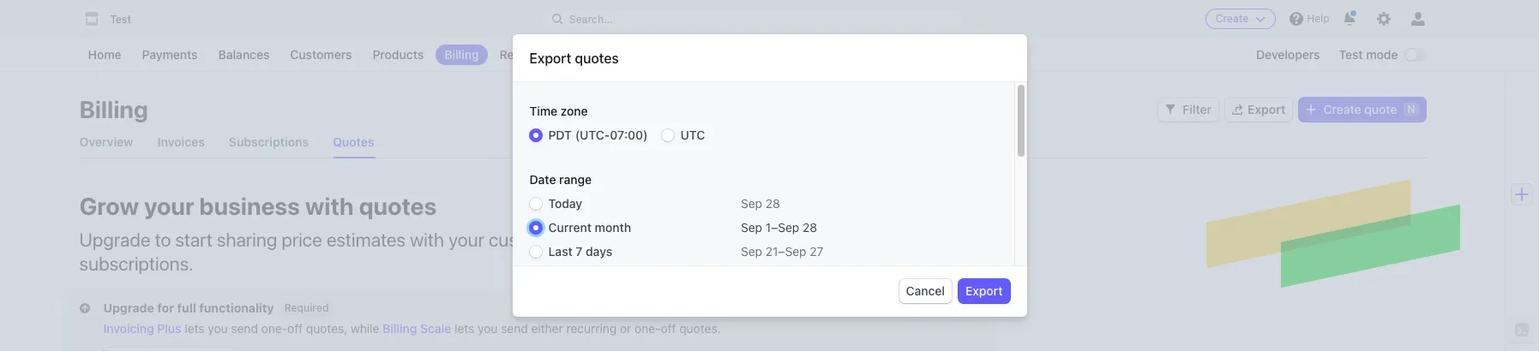 Task type: locate. For each thing, give the bounding box(es) containing it.
or right invoices
[[867, 229, 883, 251]]

2 one- from the left
[[635, 322, 661, 336]]

connect link
[[556, 45, 621, 65]]

upgrade up the invoicing in the bottom of the page
[[103, 301, 154, 316]]

create for create quote
[[1324, 102, 1362, 117]]

1 vertical spatial create
[[1324, 102, 1362, 117]]

svg image left create quote
[[1307, 105, 1317, 115]]

– down sep 1 – sep 28 in the bottom of the page
[[778, 244, 785, 259]]

date range
[[530, 172, 592, 187]]

test up home
[[110, 13, 131, 26]]

2 off from the left
[[661, 322, 676, 336]]

billing link
[[436, 45, 488, 65]]

with up the price
[[305, 192, 354, 220]]

0 horizontal spatial svg image
[[79, 304, 90, 314]]

test button
[[79, 7, 148, 31]]

1 vertical spatial your
[[449, 229, 485, 251]]

export button right cancel button
[[959, 280, 1010, 304]]

– up 21
[[771, 220, 778, 235]]

0 vertical spatial test
[[110, 13, 131, 26]]

create inside button
[[1216, 12, 1249, 25]]

or right recurring
[[620, 322, 632, 336]]

your up to
[[144, 192, 194, 220]]

sep up sep 1 – sep 28 in the bottom of the page
[[741, 196, 763, 211]]

0 horizontal spatial one-
[[261, 322, 287, 336]]

sep left 21
[[741, 244, 763, 259]]

lets
[[185, 322, 205, 336], [455, 322, 475, 336]]

1 horizontal spatial send
[[501, 322, 528, 336]]

2 vertical spatial export
[[966, 284, 1003, 298]]

quotes down search…
[[575, 51, 619, 66]]

0 vertical spatial or
[[867, 229, 883, 251]]

1 horizontal spatial off
[[661, 322, 676, 336]]

with right estimates
[[410, 229, 444, 251]]

0 vertical spatial export button
[[1226, 98, 1293, 122]]

create quote
[[1324, 102, 1398, 117]]

0 horizontal spatial billing
[[79, 95, 148, 124]]

subscriptions link
[[229, 127, 309, 158]]

or inside grow your business with quotes upgrade to start sharing price estimates with your customers that can be converted into invoices or subscriptions.
[[867, 229, 883, 251]]

svg image down subscriptions.
[[79, 304, 90, 314]]

1 horizontal spatial billing
[[383, 322, 417, 336]]

1 vertical spatial export
[[1248, 102, 1286, 117]]

invoicing plus lets you send one-off quotes, while billing scale lets you send either recurring or one-off quotes.
[[103, 322, 721, 336]]

pdt (utc-07:00)
[[548, 128, 648, 142]]

upgrade up subscriptions.
[[79, 229, 151, 251]]

1 vertical spatial test
[[1339, 47, 1363, 62]]

off left quotes.
[[661, 322, 676, 336]]

2 you from the left
[[478, 322, 498, 336]]

you
[[208, 322, 228, 336], [478, 322, 498, 336]]

0 horizontal spatial test
[[110, 13, 131, 26]]

tab list
[[79, 127, 1426, 159]]

1 one- from the left
[[261, 322, 287, 336]]

create left "quote"
[[1324, 102, 1362, 117]]

subscriptions.
[[79, 253, 193, 275]]

0 vertical spatial 28
[[766, 196, 780, 211]]

1 horizontal spatial with
[[410, 229, 444, 251]]

1 horizontal spatial or
[[867, 229, 883, 251]]

send left either
[[501, 322, 528, 336]]

one- left quotes.
[[635, 322, 661, 336]]

test
[[110, 13, 131, 26], [1339, 47, 1363, 62]]

0 horizontal spatial off
[[287, 322, 303, 336]]

send
[[231, 322, 258, 336], [501, 322, 528, 336]]

1 horizontal spatial you
[[478, 322, 498, 336]]

or
[[867, 229, 883, 251], [620, 322, 632, 336]]

quotes.
[[680, 322, 721, 336]]

1 lets from the left
[[185, 322, 205, 336]]

customers link
[[282, 45, 361, 65]]

upgrade inside dropdown button
[[103, 301, 154, 316]]

date
[[530, 172, 556, 187]]

lets right scale at bottom left
[[455, 322, 475, 336]]

0 horizontal spatial or
[[620, 322, 632, 336]]

0 horizontal spatial quotes
[[359, 192, 437, 220]]

connect
[[565, 47, 613, 62]]

customers
[[489, 229, 575, 251]]

1 vertical spatial upgrade
[[103, 301, 154, 316]]

1 horizontal spatial lets
[[455, 322, 475, 336]]

search…
[[569, 12, 613, 25]]

0 horizontal spatial export button
[[959, 280, 1010, 304]]

your
[[144, 192, 194, 220], [449, 229, 485, 251]]

1 vertical spatial quotes
[[359, 192, 437, 220]]

today
[[548, 196, 583, 211]]

sep 1 – sep 28
[[741, 220, 818, 235]]

billing up overview
[[79, 95, 148, 124]]

invoices
[[796, 229, 862, 251]]

export button right filter at right top
[[1226, 98, 1293, 122]]

developers
[[1257, 47, 1320, 62]]

1 horizontal spatial test
[[1339, 47, 1363, 62]]

sep for 1
[[741, 220, 763, 235]]

be
[[650, 229, 670, 251]]

0 vertical spatial svg image
[[1307, 105, 1317, 115]]

0 vertical spatial with
[[305, 192, 354, 220]]

0 vertical spatial create
[[1216, 12, 1249, 25]]

that
[[579, 229, 611, 251]]

products
[[373, 47, 424, 62]]

2 horizontal spatial billing
[[444, 47, 479, 62]]

lets down upgrade for full functionality
[[185, 322, 205, 336]]

balances
[[218, 47, 270, 62]]

upgrade
[[79, 229, 151, 251], [103, 301, 154, 316]]

0 vertical spatial upgrade
[[79, 229, 151, 251]]

export button
[[1226, 98, 1293, 122], [959, 280, 1010, 304]]

1 horizontal spatial quotes
[[575, 51, 619, 66]]

cancel
[[906, 284, 945, 298]]

developers link
[[1248, 45, 1329, 65]]

–
[[771, 220, 778, 235], [778, 244, 785, 259]]

28 up 1
[[766, 196, 780, 211]]

home
[[88, 47, 121, 62]]

0 vertical spatial your
[[144, 192, 194, 220]]

off
[[287, 322, 303, 336], [661, 322, 676, 336]]

0 horizontal spatial with
[[305, 192, 354, 220]]

test mode
[[1339, 47, 1398, 62]]

you down functionality
[[208, 322, 228, 336]]

1 horizontal spatial 28
[[803, 220, 818, 235]]

billing right 'while'
[[383, 322, 417, 336]]

1 horizontal spatial create
[[1324, 102, 1362, 117]]

recurring
[[566, 322, 617, 336]]

1 horizontal spatial one-
[[635, 322, 661, 336]]

svg image
[[1307, 105, 1317, 115], [79, 304, 90, 314]]

sep left 1
[[741, 220, 763, 235]]

mode
[[1367, 47, 1398, 62]]

2 vertical spatial billing
[[383, 322, 417, 336]]

0 horizontal spatial lets
[[185, 322, 205, 336]]

0 horizontal spatial send
[[231, 322, 258, 336]]

1 vertical spatial export button
[[959, 280, 1010, 304]]

0 horizontal spatial 28
[[766, 196, 780, 211]]

2 lets from the left
[[455, 322, 475, 336]]

test left the mode
[[1339, 47, 1363, 62]]

export quotes
[[530, 51, 619, 66]]

1 vertical spatial or
[[620, 322, 632, 336]]

quotes up estimates
[[359, 192, 437, 220]]

0 horizontal spatial you
[[208, 322, 228, 336]]

1 you from the left
[[208, 322, 228, 336]]

can
[[616, 229, 645, 251]]

off down required
[[287, 322, 303, 336]]

billing left reports
[[444, 47, 479, 62]]

sep for 21
[[741, 244, 763, 259]]

1 vertical spatial svg image
[[79, 304, 90, 314]]

1 vertical spatial –
[[778, 244, 785, 259]]

export
[[530, 51, 572, 66], [1248, 102, 1286, 117], [966, 284, 1003, 298]]

test for test
[[110, 13, 131, 26]]

sharing
[[217, 229, 277, 251]]

for
[[157, 301, 174, 316]]

28
[[766, 196, 780, 211], [803, 220, 818, 235]]

– for sep 28
[[771, 220, 778, 235]]

your left customers
[[449, 229, 485, 251]]

required
[[284, 302, 329, 315]]

business
[[199, 192, 300, 220]]

scale
[[420, 322, 451, 336]]

0 vertical spatial billing
[[444, 47, 479, 62]]

0 vertical spatial export
[[530, 51, 572, 66]]

0 horizontal spatial your
[[144, 192, 194, 220]]

1 horizontal spatial export
[[966, 284, 1003, 298]]

you right scale at bottom left
[[478, 322, 498, 336]]

quotes inside grow your business with quotes upgrade to start sharing price estimates with your customers that can be converted into invoices or subscriptions.
[[359, 192, 437, 220]]

estimates
[[327, 229, 406, 251]]

0 horizontal spatial export
[[530, 51, 572, 66]]

current
[[548, 220, 592, 235]]

0 horizontal spatial create
[[1216, 12, 1249, 25]]

28 up '27'
[[803, 220, 818, 235]]

test inside button
[[110, 13, 131, 26]]

create for create
[[1216, 12, 1249, 25]]

one-
[[261, 322, 287, 336], [635, 322, 661, 336]]

0 vertical spatial –
[[771, 220, 778, 235]]

create up developers link
[[1216, 12, 1249, 25]]

one- down required
[[261, 322, 287, 336]]

range
[[559, 172, 592, 187]]

reports
[[500, 47, 544, 62]]

sep 28
[[741, 196, 780, 211]]

1 off from the left
[[287, 322, 303, 336]]

send down functionality
[[231, 322, 258, 336]]



Task type: describe. For each thing, give the bounding box(es) containing it.
time
[[530, 104, 558, 118]]

billing scale link
[[383, 322, 451, 336]]

sep 21 – sep 27
[[741, 244, 824, 259]]

while
[[351, 322, 379, 336]]

1 horizontal spatial export button
[[1226, 98, 1293, 122]]

1 vertical spatial 28
[[803, 220, 818, 235]]

help
[[1307, 12, 1330, 25]]

invoices link
[[157, 127, 205, 158]]

quotes
[[333, 135, 374, 149]]

subscriptions
[[229, 135, 309, 149]]

customers
[[290, 47, 352, 62]]

0 vertical spatial quotes
[[575, 51, 619, 66]]

1 send from the left
[[231, 322, 258, 336]]

zone
[[561, 104, 588, 118]]

1 vertical spatial with
[[410, 229, 444, 251]]

invoices
[[157, 135, 205, 149]]

upgrade inside grow your business with quotes upgrade to start sharing price estimates with your customers that can be converted into invoices or subscriptions.
[[79, 229, 151, 251]]

last
[[548, 244, 573, 259]]

sep left '27'
[[785, 244, 807, 259]]

n
[[1408, 103, 1416, 116]]

21
[[766, 244, 778, 259]]

sep for 28
[[741, 196, 763, 211]]

last 7 days
[[548, 244, 613, 259]]

functionality
[[199, 301, 274, 316]]

days
[[586, 244, 613, 259]]

cancel button
[[899, 280, 952, 304]]

quotes link
[[333, 127, 374, 158]]

time zone
[[530, 104, 588, 118]]

7
[[576, 244, 583, 259]]

reports link
[[491, 45, 553, 65]]

payments link
[[133, 45, 206, 65]]

payments
[[142, 47, 198, 62]]

sep right 1
[[778, 220, 800, 235]]

balances link
[[210, 45, 278, 65]]

products link
[[364, 45, 432, 65]]

2 send from the left
[[501, 322, 528, 336]]

Search… search field
[[542, 8, 963, 30]]

27
[[810, 244, 824, 259]]

home link
[[79, 45, 130, 65]]

upgrade for full functionality button
[[79, 300, 278, 317]]

1 vertical spatial billing
[[79, 95, 148, 124]]

full
[[177, 301, 196, 316]]

create button
[[1206, 9, 1277, 29]]

– for sep 27
[[778, 244, 785, 259]]

utc
[[681, 128, 705, 142]]

start
[[175, 229, 213, 251]]

quotes,
[[306, 322, 348, 336]]

overview link
[[79, 127, 133, 158]]

month
[[595, 220, 631, 235]]

1 horizontal spatial your
[[449, 229, 485, 251]]

1
[[766, 220, 771, 235]]

overview
[[79, 135, 133, 149]]

grow
[[79, 192, 139, 220]]

invoicing
[[103, 322, 154, 336]]

test for test mode
[[1339, 47, 1363, 62]]

pdt
[[548, 128, 572, 142]]

to
[[155, 229, 171, 251]]

current month
[[548, 220, 631, 235]]

into
[[761, 229, 792, 251]]

svg image
[[1166, 105, 1176, 115]]

1 horizontal spatial svg image
[[1307, 105, 1317, 115]]

07:00)
[[610, 128, 648, 142]]

help button
[[1283, 5, 1337, 33]]

svg image inside 'upgrade for full functionality' dropdown button
[[79, 304, 90, 314]]

price
[[282, 229, 322, 251]]

2 horizontal spatial export
[[1248, 102, 1286, 117]]

upgrade for full functionality
[[103, 301, 274, 316]]

converted
[[675, 229, 757, 251]]

(utc-
[[575, 128, 610, 142]]

grow your business with quotes upgrade to start sharing price estimates with your customers that can be converted into invoices or subscriptions.
[[79, 192, 883, 275]]

either
[[531, 322, 563, 336]]

tab list containing overview
[[79, 127, 1426, 159]]

filter
[[1183, 102, 1212, 117]]

filter button
[[1159, 98, 1219, 122]]

plus
[[157, 322, 181, 336]]

invoicing plus link
[[103, 322, 181, 336]]

quote
[[1365, 102, 1398, 117]]



Task type: vqa. For each thing, say whether or not it's contained in the screenshot.
the Settings image
no



